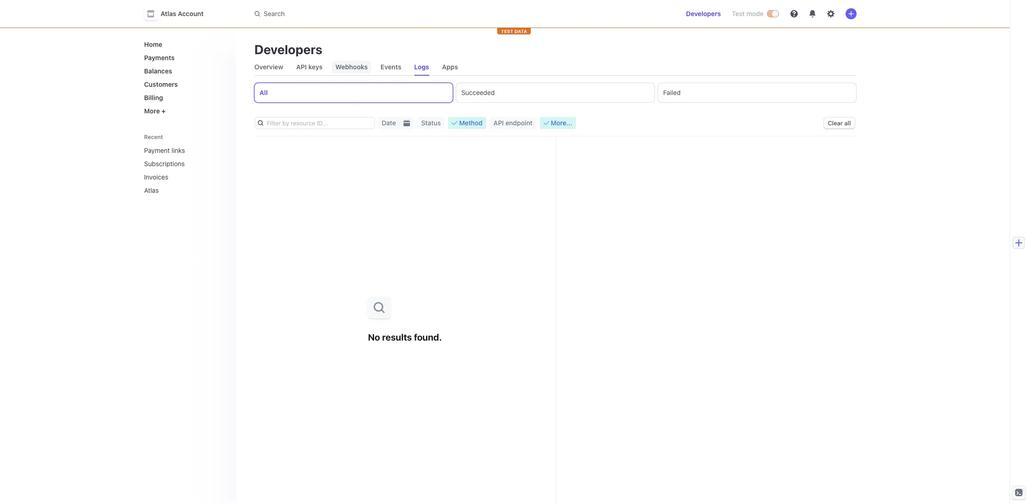 Task type: locate. For each thing, give the bounding box(es) containing it.
test data
[[501, 29, 527, 34]]

date button
[[378, 117, 400, 129]]

more
[[144, 107, 160, 115]]

0 horizontal spatial atlas
[[144, 187, 159, 195]]

api endpoint button
[[490, 117, 536, 129]]

0 vertical spatial api
[[296, 63, 307, 71]]

api inside button
[[494, 119, 504, 127]]

mode
[[747, 10, 764, 17]]

customers
[[144, 80, 178, 88]]

atlas inside "button"
[[161, 10, 176, 17]]

endpoint
[[506, 119, 533, 127]]

tab list
[[251, 59, 857, 76]]

clear all button
[[825, 118, 855, 129]]

Resource ID search field
[[263, 118, 375, 129]]

atlas inside recent element
[[144, 187, 159, 195]]

0 horizontal spatial developers
[[255, 42, 322, 57]]

recent element
[[135, 143, 236, 198]]

1 vertical spatial api
[[494, 119, 504, 127]]

logs
[[414, 63, 429, 71]]

api left 'keys'
[[296, 63, 307, 71]]

core navigation links element
[[140, 37, 229, 119]]

found.
[[414, 332, 442, 343]]

status
[[421, 119, 441, 127]]

logs link
[[411, 61, 433, 74]]

atlas down invoices
[[144, 187, 159, 195]]

Search search field
[[249, 5, 508, 22]]

apps link
[[439, 61, 462, 74]]

atlas left account
[[161, 10, 176, 17]]

more +
[[144, 107, 166, 115]]

recent navigation links element
[[135, 130, 236, 198]]

api
[[296, 63, 307, 71], [494, 119, 504, 127]]

billing link
[[140, 90, 229, 105]]

tab list containing overview
[[251, 59, 857, 76]]

+
[[162, 107, 166, 115]]

developers left test
[[686, 10, 721, 17]]

0 vertical spatial developers
[[686, 10, 721, 17]]

1 vertical spatial atlas
[[144, 187, 159, 195]]

data
[[515, 29, 527, 34]]

api for api endpoint
[[494, 119, 504, 127]]

atlas for atlas
[[144, 187, 159, 195]]

payment links link
[[140, 143, 216, 158]]

1 horizontal spatial atlas
[[161, 10, 176, 17]]

no results found.
[[368, 332, 442, 343]]

0 vertical spatial atlas
[[161, 10, 176, 17]]

failed button
[[659, 83, 857, 103]]

help image
[[791, 10, 798, 17]]

test mode
[[732, 10, 764, 17]]

balances
[[144, 67, 172, 75]]

succeeded button
[[457, 83, 655, 103]]

1 vertical spatial developers
[[255, 42, 322, 57]]

all
[[845, 120, 851, 127]]

results
[[382, 332, 412, 343]]

billing
[[144, 94, 163, 102]]

webhooks
[[336, 63, 368, 71]]

atlas
[[161, 10, 176, 17], [144, 187, 159, 195]]

1 horizontal spatial api
[[494, 119, 504, 127]]

recent
[[144, 134, 163, 141]]

subscriptions link
[[140, 156, 216, 172]]

status button
[[418, 117, 445, 129]]

api left endpoint
[[494, 119, 504, 127]]

account
[[178, 10, 204, 17]]

atlas link
[[140, 183, 216, 198]]

clear
[[828, 120, 843, 127]]

atlas for atlas account
[[161, 10, 176, 17]]

developers up 'overview'
[[255, 42, 322, 57]]

settings image
[[827, 10, 835, 17]]

links
[[172, 147, 185, 154]]

developers
[[686, 10, 721, 17], [255, 42, 322, 57]]

api inside tab list
[[296, 63, 307, 71]]

0 horizontal spatial api
[[296, 63, 307, 71]]

more...
[[551, 119, 573, 127]]

1 horizontal spatial developers
[[686, 10, 721, 17]]

subscriptions
[[144, 160, 185, 168]]



Task type: vqa. For each thing, say whether or not it's contained in the screenshot.
Payouts to the top
no



Task type: describe. For each thing, give the bounding box(es) containing it.
all button
[[255, 83, 453, 103]]

failed
[[664, 89, 681, 97]]

more... button
[[540, 117, 576, 129]]

overview link
[[251, 61, 287, 74]]

atlas account button
[[144, 7, 213, 20]]

Search text field
[[249, 5, 508, 22]]

events link
[[377, 61, 405, 74]]

keys
[[309, 63, 323, 71]]

method button
[[448, 117, 486, 129]]

customers link
[[140, 77, 229, 92]]

search
[[264, 10, 285, 17]]

events
[[381, 63, 402, 71]]

webhooks tab
[[332, 59, 372, 75]]

webhooks link
[[332, 61, 372, 74]]

api keys link
[[293, 61, 326, 74]]

all
[[260, 89, 268, 97]]

succeeded
[[462, 89, 495, 97]]

clear all
[[828, 120, 851, 127]]

no
[[368, 332, 380, 343]]

api for api keys
[[296, 63, 307, 71]]

payments
[[144, 54, 175, 62]]

status tab list
[[255, 83, 857, 103]]

invoices link
[[140, 170, 216, 185]]

api keys
[[296, 63, 323, 71]]

test
[[732, 10, 745, 17]]

api endpoint
[[494, 119, 533, 127]]

invoices
[[144, 173, 168, 181]]

date
[[382, 119, 396, 127]]

balances link
[[140, 63, 229, 79]]

payment
[[144, 147, 170, 154]]

atlas account
[[161, 10, 204, 17]]

home link
[[140, 37, 229, 52]]

method
[[459, 119, 483, 127]]

overview
[[255, 63, 283, 71]]

payment links
[[144, 147, 185, 154]]

payments link
[[140, 50, 229, 65]]

apps
[[442, 63, 458, 71]]

test
[[501, 29, 514, 34]]

developers link
[[683, 6, 725, 21]]

home
[[144, 40, 162, 48]]



